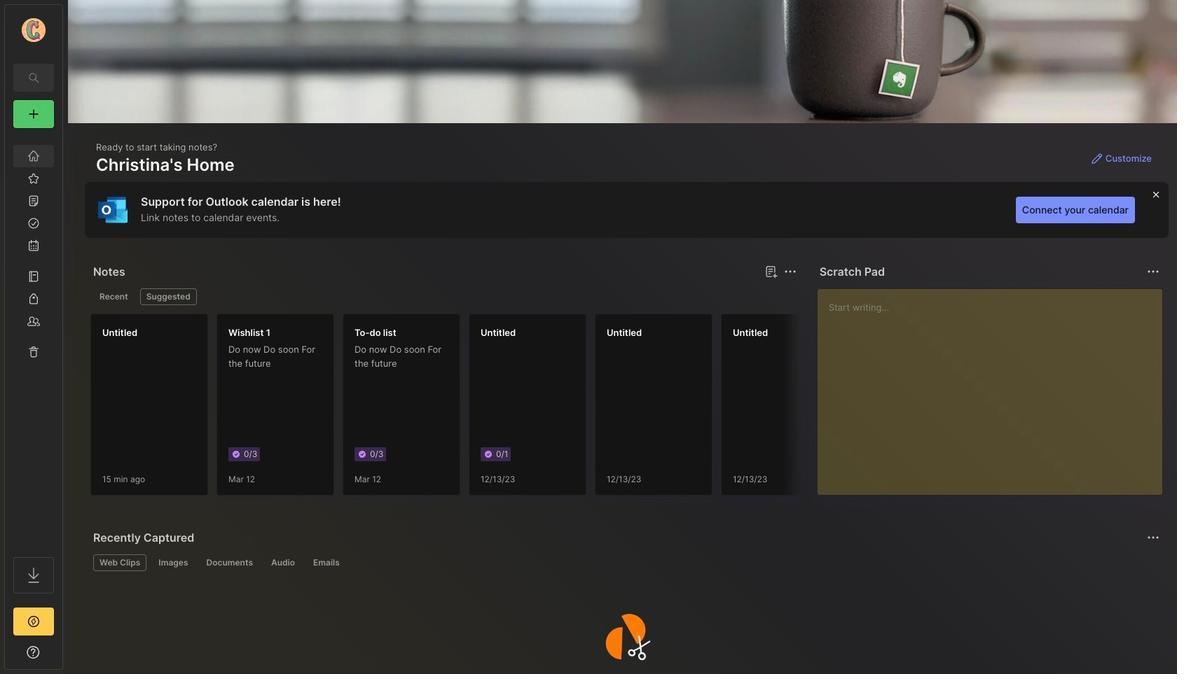 Task type: locate. For each thing, give the bounding box(es) containing it.
main element
[[0, 0, 67, 675]]

more actions image
[[782, 264, 799, 280], [1145, 264, 1162, 280]]

1 horizontal spatial more actions image
[[1145, 264, 1162, 280]]

2 tab list from the top
[[93, 555, 1158, 572]]

more actions image
[[1145, 530, 1162, 547]]

1 vertical spatial tab list
[[93, 555, 1158, 572]]

Start writing… text field
[[829, 289, 1162, 484]]

edit search image
[[25, 69, 42, 86]]

1 tab list from the top
[[93, 289, 795, 306]]

1 more actions image from the left
[[782, 264, 799, 280]]

tab list
[[93, 289, 795, 306], [93, 555, 1158, 572]]

tree inside the main element
[[5, 137, 62, 545]]

0 vertical spatial tab list
[[93, 289, 795, 306]]

tree
[[5, 137, 62, 545]]

More actions field
[[781, 262, 800, 282], [1144, 262, 1164, 282], [1144, 528, 1164, 548]]

tab
[[93, 289, 134, 306], [140, 289, 197, 306], [93, 555, 147, 572], [152, 555, 195, 572], [200, 555, 259, 572], [265, 555, 301, 572], [307, 555, 346, 572]]

0 horizontal spatial more actions image
[[782, 264, 799, 280]]

row group
[[90, 314, 1100, 505]]



Task type: vqa. For each thing, say whether or not it's contained in the screenshot.
'add tag' IMAGE
no



Task type: describe. For each thing, give the bounding box(es) containing it.
account image
[[22, 18, 46, 42]]

click to expand image
[[61, 649, 72, 666]]

upgrade image
[[25, 614, 42, 631]]

home image
[[27, 149, 41, 163]]

WHAT'S NEW field
[[5, 642, 62, 664]]

2 more actions image from the left
[[1145, 264, 1162, 280]]

Account field
[[5, 16, 62, 44]]



